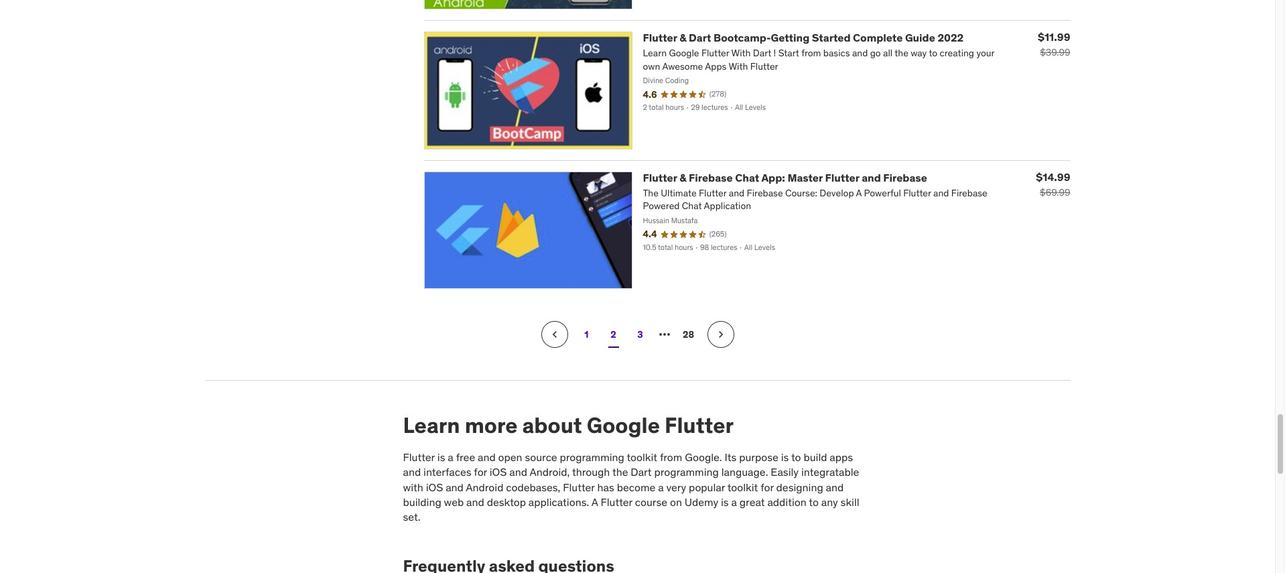 Task type: vqa. For each thing, say whether or not it's contained in the screenshot.
Shopping cart with 0 items image
no



Task type: describe. For each thing, give the bounding box(es) containing it.
next page image
[[714, 328, 728, 342]]

3 link
[[627, 321, 654, 348]]

chat
[[736, 171, 760, 184]]

3
[[638, 328, 643, 341]]

set.
[[403, 510, 421, 524]]

its
[[725, 450, 737, 464]]

easily
[[771, 465, 799, 479]]

and right free
[[478, 450, 496, 464]]

1 firebase from the left
[[689, 171, 733, 184]]

google
[[587, 412, 660, 439]]

2 horizontal spatial a
[[732, 495, 737, 509]]

2
[[611, 328, 617, 341]]

0 horizontal spatial toolkit
[[627, 450, 658, 464]]

building
[[403, 495, 442, 509]]

flutter & firebase chat app: master flutter and firebase link
[[643, 171, 928, 184]]

open
[[498, 450, 523, 464]]

0 vertical spatial for
[[474, 465, 487, 479]]

has
[[598, 480, 615, 494]]

1 horizontal spatial is
[[721, 495, 729, 509]]

applications.
[[529, 495, 589, 509]]

more
[[465, 412, 518, 439]]

google.
[[685, 450, 722, 464]]

0 vertical spatial programming
[[560, 450, 625, 464]]

28
[[683, 328, 695, 341]]

getting
[[771, 31, 810, 44]]

$39.99
[[1041, 46, 1071, 58]]

dart inside flutter is a free and open source programming toolkit from google. its purpose is to build apps and interfaces for ios and android, through the dart programming language. easily integratable with ios and android codebases, flutter has become a very popular toolkit for designing and building web and desktop applications. a flutter course on udemy is a great addition to any skill set.
[[631, 465, 652, 479]]

previous page image
[[548, 328, 561, 342]]

and down integratable
[[826, 480, 844, 494]]

on
[[670, 495, 682, 509]]

great
[[740, 495, 765, 509]]

flutter is a free and open source programming toolkit from google. its purpose is to build apps and interfaces for ios and android, through the dart programming language. easily integratable with ios and android codebases, flutter has become a very popular toolkit for designing and building web and desktop applications. a flutter course on udemy is a great addition to any skill set.
[[403, 450, 860, 524]]

1 horizontal spatial programming
[[655, 465, 719, 479]]

ellipsis image
[[657, 327, 673, 343]]

complete
[[853, 31, 903, 44]]

language.
[[722, 465, 769, 479]]

udemy
[[685, 495, 719, 509]]

web
[[444, 495, 464, 509]]

android
[[466, 480, 504, 494]]

skill
[[841, 495, 860, 509]]

learn more about google flutter
[[403, 412, 734, 439]]

2022
[[938, 31, 964, 44]]

master
[[788, 171, 823, 184]]

flutter & dart bootcamp-getting started complete guide 2022
[[643, 31, 964, 44]]

$14.99
[[1037, 170, 1071, 183]]

android,
[[530, 465, 570, 479]]

1 horizontal spatial toolkit
[[728, 480, 758, 494]]

and right the master
[[862, 171, 881, 184]]

integratable
[[802, 465, 860, 479]]

$11.99
[[1038, 30, 1071, 43]]

purpose
[[740, 450, 779, 464]]

learn
[[403, 412, 460, 439]]



Task type: locate. For each thing, give the bounding box(es) containing it.
1 vertical spatial a
[[658, 480, 664, 494]]

for
[[474, 465, 487, 479], [761, 480, 774, 494]]

& for firebase
[[680, 171, 687, 184]]

0 vertical spatial &
[[680, 31, 687, 44]]

0 vertical spatial ios
[[490, 465, 507, 479]]

flutter & firebase chat app: master flutter and firebase
[[643, 171, 928, 184]]

1 vertical spatial toolkit
[[728, 480, 758, 494]]

to up easily
[[792, 450, 801, 464]]

$11.99 $39.99
[[1038, 30, 1071, 58]]

the
[[613, 465, 628, 479]]

flutter
[[643, 31, 678, 44], [643, 171, 678, 184], [826, 171, 860, 184], [665, 412, 734, 439], [403, 450, 435, 464], [563, 480, 595, 494], [601, 495, 633, 509]]

popular
[[689, 480, 725, 494]]

become
[[617, 480, 656, 494]]

0 vertical spatial a
[[448, 450, 454, 464]]

& left chat
[[680, 171, 687, 184]]

& left bootcamp-
[[680, 31, 687, 44]]

for up "android"
[[474, 465, 487, 479]]

1
[[585, 328, 589, 341]]

and down "android"
[[467, 495, 485, 509]]

about
[[523, 412, 582, 439]]

and up web
[[446, 480, 464, 494]]

toolkit down the "language."
[[728, 480, 758, 494]]

guide
[[906, 31, 936, 44]]

1 vertical spatial programming
[[655, 465, 719, 479]]

course
[[635, 495, 668, 509]]

&
[[680, 31, 687, 44], [680, 171, 687, 184]]

0 horizontal spatial to
[[792, 450, 801, 464]]

1 vertical spatial ios
[[426, 480, 443, 494]]

2 link
[[600, 321, 627, 348]]

1 vertical spatial dart
[[631, 465, 652, 479]]

through
[[572, 465, 610, 479]]

$69.99
[[1040, 186, 1071, 198]]

any
[[822, 495, 838, 509]]

0 horizontal spatial a
[[448, 450, 454, 464]]

dart left bootcamp-
[[689, 31, 712, 44]]

& for dart
[[680, 31, 687, 44]]

bootcamp-
[[714, 31, 771, 44]]

for up great on the bottom right
[[761, 480, 774, 494]]

desktop
[[487, 495, 526, 509]]

is up easily
[[782, 450, 789, 464]]

0 horizontal spatial programming
[[560, 450, 625, 464]]

ios up building
[[426, 480, 443, 494]]

programming up very
[[655, 465, 719, 479]]

$14.99 $69.99
[[1037, 170, 1071, 198]]

0 vertical spatial dart
[[689, 31, 712, 44]]

interfaces
[[424, 465, 472, 479]]

1 & from the top
[[680, 31, 687, 44]]

0 horizontal spatial firebase
[[689, 171, 733, 184]]

1 horizontal spatial dart
[[689, 31, 712, 44]]

2 firebase from the left
[[884, 171, 928, 184]]

ios down open
[[490, 465, 507, 479]]

0 vertical spatial toolkit
[[627, 450, 658, 464]]

a
[[448, 450, 454, 464], [658, 480, 664, 494], [732, 495, 737, 509]]

1 horizontal spatial to
[[809, 495, 819, 509]]

to
[[792, 450, 801, 464], [809, 495, 819, 509]]

app:
[[762, 171, 786, 184]]

ios
[[490, 465, 507, 479], [426, 480, 443, 494]]

firebase
[[689, 171, 733, 184], [884, 171, 928, 184]]

0 horizontal spatial ios
[[426, 480, 443, 494]]

is
[[438, 450, 445, 464], [782, 450, 789, 464], [721, 495, 729, 509]]

a
[[592, 495, 598, 509]]

0 vertical spatial to
[[792, 450, 801, 464]]

1 vertical spatial to
[[809, 495, 819, 509]]

1 horizontal spatial a
[[658, 480, 664, 494]]

toolkit up the
[[627, 450, 658, 464]]

programming
[[560, 450, 625, 464], [655, 465, 719, 479]]

1 horizontal spatial for
[[761, 480, 774, 494]]

to left any
[[809, 495, 819, 509]]

build
[[804, 450, 828, 464]]

codebases,
[[506, 480, 561, 494]]

dart
[[689, 31, 712, 44], [631, 465, 652, 479]]

from
[[660, 450, 683, 464]]

a left very
[[658, 480, 664, 494]]

and
[[862, 171, 881, 184], [478, 450, 496, 464], [403, 465, 421, 479], [510, 465, 528, 479], [446, 480, 464, 494], [826, 480, 844, 494], [467, 495, 485, 509]]

2 vertical spatial a
[[732, 495, 737, 509]]

flutter & dart bootcamp-getting started complete guide 2022 link
[[643, 31, 964, 44]]

and down open
[[510, 465, 528, 479]]

free
[[456, 450, 475, 464]]

1 link
[[574, 321, 600, 348]]

1 horizontal spatial ios
[[490, 465, 507, 479]]

1 vertical spatial &
[[680, 171, 687, 184]]

designing
[[777, 480, 824, 494]]

2 horizontal spatial is
[[782, 450, 789, 464]]

programming up through
[[560, 450, 625, 464]]

very
[[667, 480, 687, 494]]

a left free
[[448, 450, 454, 464]]

0 horizontal spatial dart
[[631, 465, 652, 479]]

a left great on the bottom right
[[732, 495, 737, 509]]

source
[[525, 450, 558, 464]]

started
[[812, 31, 851, 44]]

dart up become
[[631, 465, 652, 479]]

is down popular
[[721, 495, 729, 509]]

0 horizontal spatial is
[[438, 450, 445, 464]]

addition
[[768, 495, 807, 509]]

is up interfaces
[[438, 450, 445, 464]]

with
[[403, 480, 424, 494]]

toolkit
[[627, 450, 658, 464], [728, 480, 758, 494]]

apps
[[830, 450, 853, 464]]

and up with
[[403, 465, 421, 479]]

1 horizontal spatial firebase
[[884, 171, 928, 184]]

1 vertical spatial for
[[761, 480, 774, 494]]

0 horizontal spatial for
[[474, 465, 487, 479]]

2 & from the top
[[680, 171, 687, 184]]



